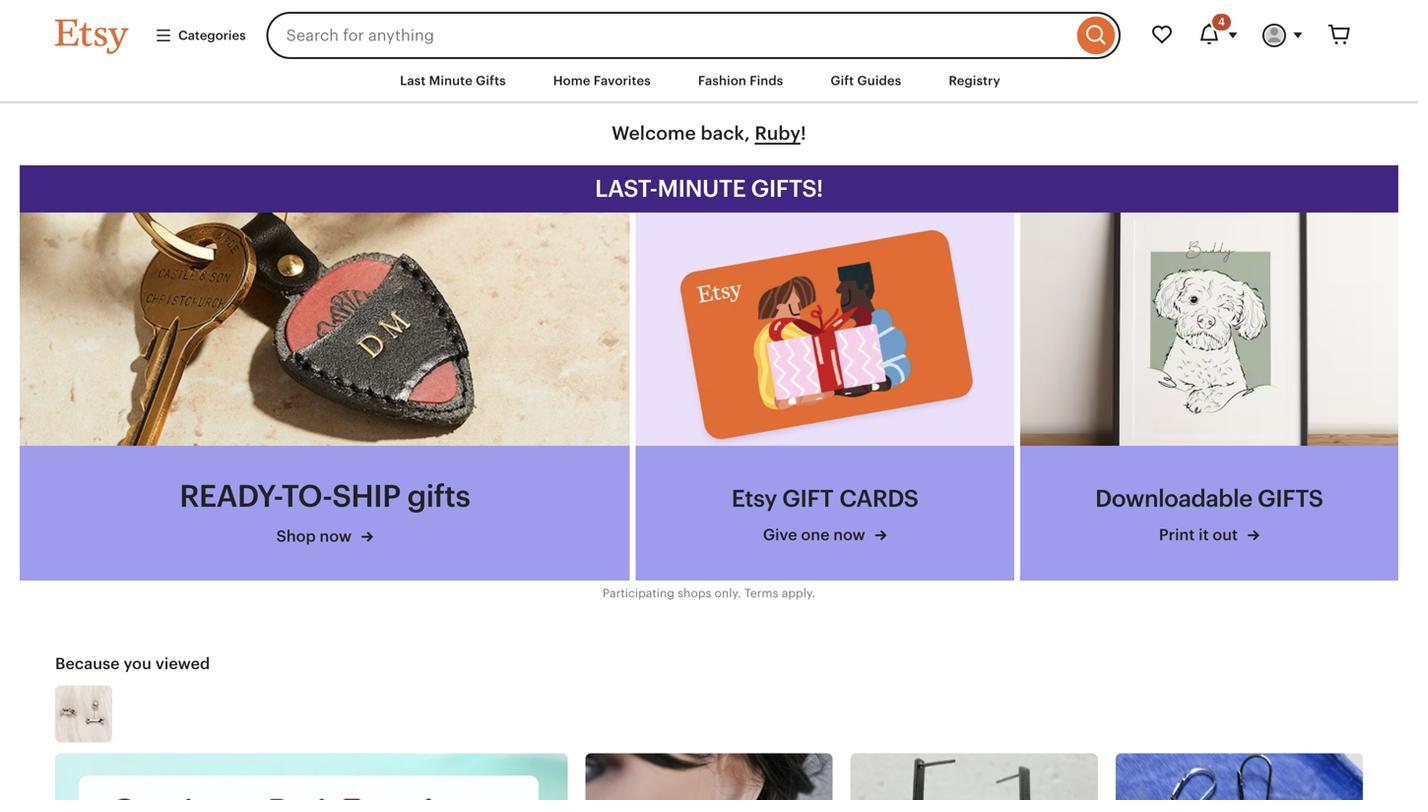 Task type: vqa. For each thing, say whether or not it's contained in the screenshot.
shops
yes



Task type: locate. For each thing, give the bounding box(es) containing it.
last minute gifts link
[[385, 63, 521, 99]]

guides
[[857, 73, 901, 88]]

last minute gifts
[[400, 73, 506, 88]]

None search field
[[266, 12, 1121, 59]]

favorites
[[594, 73, 651, 88]]

menu bar
[[20, 59, 1398, 104]]

print
[[1159, 526, 1195, 544]]

last-minute gifts! link
[[20, 165, 1398, 213]]

etsy
[[731, 485, 777, 512]]

give one now
[[763, 526, 869, 544]]

custom pet earrings-cute earrings studs-cat-dog-mother's day gift- earrings for her-custom statement earrings studs-custom jewelry-cat gift image
[[55, 754, 568, 801]]

categories button
[[140, 18, 261, 53]]

shop now
[[276, 528, 355, 546]]

ship
[[332, 479, 400, 514]]

it
[[1199, 526, 1209, 544]]

gift guides link
[[816, 63, 916, 99]]

now
[[833, 526, 865, 544], [320, 528, 352, 546]]

now right one
[[833, 526, 865, 544]]

1 horizontal spatial now
[[833, 526, 865, 544]]

ruby link
[[755, 123, 801, 144]]

because you viewed
[[55, 655, 210, 673]]

gift
[[831, 73, 854, 88]]

dog paw lever back earrings image
[[1116, 754, 1363, 801]]

to-
[[281, 479, 332, 514]]

welcome back, ruby !
[[612, 123, 806, 144]]

give
[[763, 526, 797, 544]]

ruby
[[755, 123, 801, 144]]

gift cards
[[782, 485, 918, 512]]

home
[[553, 73, 590, 88]]

categories banner
[[20, 0, 1398, 59]]

welcome
[[612, 123, 696, 144]]

gifts
[[407, 479, 470, 514]]

shop
[[276, 528, 316, 546]]

one
[[801, 526, 830, 544]]

black architectural sterling silver earrings, asymmetrical dangle earrings with matte finish, edgy design jewelry, modernist gift for women image
[[850, 754, 1098, 801]]

pawfect bone earrings - 925 sterling silver | dog person jewery | dog lover's sweet gift | asymmetrical | dangle & drop | dainty stud image
[[55, 686, 112, 743]]

only.
[[715, 587, 741, 600]]

out
[[1213, 526, 1238, 544]]

now right shop
[[320, 528, 352, 546]]

a custom digital print of a white dog winking featuring the name "buddy" written in a cursive font on the top shown in a black frame. image
[[1020, 213, 1398, 446]]

4 button
[[1186, 12, 1251, 59]]

fashion finds link
[[683, 63, 798, 99]]



Task type: describe. For each thing, give the bounding box(es) containing it.
give one now link
[[727, 524, 923, 546]]

participating shops only. terms apply.
[[603, 587, 816, 600]]

participating
[[603, 587, 675, 600]]

Search for anything text field
[[266, 12, 1072, 59]]

gift guides
[[831, 73, 901, 88]]

last-minute gifts!
[[595, 175, 823, 202]]

fashion finds
[[698, 73, 783, 88]]

shops
[[678, 587, 711, 600]]

registry
[[949, 73, 1001, 88]]

home favorites
[[553, 73, 651, 88]]

categories
[[178, 28, 246, 43]]

fashion
[[698, 73, 747, 88]]

etsy gift cards
[[731, 485, 918, 512]]

gifts
[[1258, 485, 1323, 512]]

gifts
[[476, 73, 506, 88]]

downloadable
[[1095, 485, 1252, 512]]

registry link
[[934, 63, 1015, 99]]

viewed
[[155, 655, 210, 673]]

minute
[[429, 73, 473, 88]]

ready-
[[179, 479, 281, 514]]

minute
[[657, 175, 746, 202]]

finds
[[750, 73, 783, 88]]

you
[[124, 655, 152, 673]]

shop now link
[[179, 526, 470, 548]]

0 horizontal spatial now
[[320, 528, 352, 546]]

menu bar containing last minute gifts
[[20, 59, 1398, 104]]

an orange holiday etsy gift card featuring an illustration of one person exchanging a wrapped gift with another person. image
[[636, 213, 1014, 446]]

4
[[1218, 16, 1225, 28]]

pet lover gift, tiny paw print earrings sterling silver, gift for pet lover, dog paw print, cat paw print, heart earrings, pet earrings. image
[[585, 754, 833, 801]]

terms apply.
[[744, 587, 816, 600]]

none search field inside categories banner
[[266, 12, 1121, 59]]

downloadable gifts
[[1095, 485, 1323, 512]]

a black leather key chain guitar pick holder shown personalized with gold imprinted initials. image
[[20, 213, 630, 446]]

ready-to-ship gifts
[[179, 479, 470, 514]]

last-
[[595, 175, 657, 202]]

print it out link
[[1090, 524, 1328, 546]]

gifts!
[[751, 175, 823, 202]]

back,
[[701, 123, 750, 144]]

print it out
[[1159, 526, 1242, 544]]

because
[[55, 655, 120, 673]]

home favorites link
[[538, 63, 666, 99]]

!
[[801, 123, 806, 144]]

last
[[400, 73, 426, 88]]



